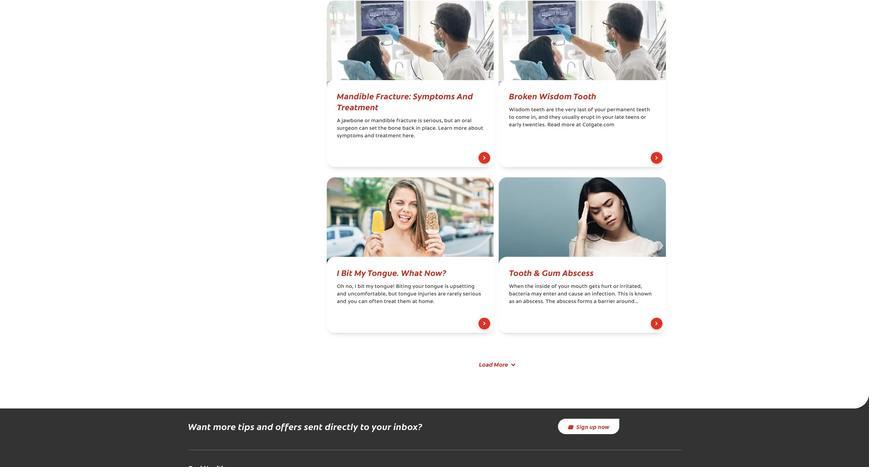Task type: locate. For each thing, give the bounding box(es) containing it.
but inside 'a jawbone or mandible fracture is serious, but an oral surgeon can set the bone back in place. learn more about symptoms and treatment here.'
[[445, 119, 453, 124]]

tongue
[[425, 285, 444, 290], [399, 292, 417, 297]]

your up injuries
[[413, 285, 424, 290]]

the inside 'a jawbone or mandible fracture is serious, but an oral surgeon can set the bone back in place. learn more about symptoms and treatment here.'
[[379, 126, 387, 131]]

to up early
[[509, 115, 515, 120]]

1 horizontal spatial at
[[577, 123, 582, 128]]

twenties.
[[523, 123, 547, 128]]

and left you
[[337, 300, 347, 305]]

1 vertical spatial tooth
[[509, 267, 532, 278]]

set
[[370, 126, 377, 131]]

gets
[[589, 285, 600, 290]]

your up erupt
[[595, 108, 606, 113]]

wisdom up come
[[509, 108, 530, 113]]

more down usually
[[562, 123, 575, 128]]

early
[[509, 123, 522, 128]]

2 vertical spatial is
[[630, 292, 634, 297]]

1 horizontal spatial more
[[454, 126, 467, 131]]

last
[[578, 108, 587, 113]]

treatment
[[337, 101, 379, 112]]

but inside "oh no, i bit my tongue! biting your tongue is upsetting and uncomfortable, but tongue injuries are rarely serious and you can often treat them at home."
[[389, 292, 397, 297]]

0 horizontal spatial the
[[379, 126, 387, 131]]

0 horizontal spatial tooth
[[509, 267, 532, 278]]

0 horizontal spatial tongue
[[399, 292, 417, 297]]

an left oral at the right top of page
[[455, 119, 461, 124]]

oh no, i bit my tongue! biting your tongue is upsetting and uncomfortable, but tongue injuries are rarely serious and you can often treat them at home.
[[337, 285, 482, 305]]

in up colgate.com
[[596, 115, 601, 120]]

0 vertical spatial tongue
[[425, 285, 444, 290]]

biting
[[396, 285, 412, 290]]

0 vertical spatial wisdom
[[540, 90, 572, 101]]

rarely
[[448, 292, 462, 297]]

are inside "oh no, i bit my tongue! biting your tongue is upsetting and uncomfortable, but tongue injuries are rarely serious and you can often treat them at home."
[[438, 292, 446, 297]]

0 vertical spatial i
[[337, 267, 340, 278]]

are
[[547, 108, 555, 113], [438, 292, 446, 297]]

0 horizontal spatial i
[[337, 267, 340, 278]]

but up learn
[[445, 119, 453, 124]]

of up erupt
[[588, 108, 594, 113]]

2 horizontal spatial more
[[562, 123, 575, 128]]

and right in, on the right top
[[539, 115, 548, 120]]

1 horizontal spatial teeth
[[637, 108, 651, 113]]

footer
[[322, 0, 671, 381]]

oral
[[462, 119, 472, 124]]

is inside "oh no, i bit my tongue! biting your tongue is upsetting and uncomfortable, but tongue injuries are rarely serious and you can often treat them at home."
[[445, 285, 449, 290]]

wisdom inside wisdom teeth are the very last of your permanent teeth to come in, and they usually erupt in your late teens or early twenties. read more at colgate.com
[[509, 108, 530, 113]]

2 vertical spatial the
[[526, 285, 534, 290]]

1 horizontal spatial but
[[445, 119, 453, 124]]

but up treat
[[389, 292, 397, 297]]

i left bit in the left of the page
[[355, 285, 357, 290]]

directly
[[325, 421, 358, 433]]

mandible fracture: symptoms and treatment
[[337, 90, 473, 112]]

1 horizontal spatial tooth
[[574, 90, 597, 101]]

1 vertical spatial but
[[389, 292, 397, 297]]

are left rarely
[[438, 292, 446, 297]]

more
[[562, 123, 575, 128], [454, 126, 467, 131], [213, 421, 236, 433]]

abscess.
[[524, 300, 545, 305]]

0 vertical spatial an
[[455, 119, 461, 124]]

to inside wisdom teeth are the very last of your permanent teeth to come in, and they usually erupt in your late teens or early twenties. read more at colgate.com
[[509, 115, 515, 120]]

tongue up them
[[399, 292, 417, 297]]

the inside wisdom teeth are the very last of your permanent teeth to come in, and they usually erupt in your late teens or early twenties. read more at colgate.com
[[556, 108, 564, 113]]

tooth
[[574, 90, 597, 101], [509, 267, 532, 278]]

2 horizontal spatial is
[[630, 292, 634, 297]]

0 horizontal spatial are
[[438, 292, 446, 297]]

of inside when the inside of your mouth gets hurt or irritated, bacteria may enter and cause an infection. this is known as an abscess. the abscess forms a barrier around...
[[552, 285, 557, 290]]

and up abscess
[[558, 292, 568, 297]]

you
[[348, 300, 357, 305]]

wisdom
[[540, 90, 572, 101], [509, 108, 530, 113]]

very
[[566, 108, 577, 113]]

0 horizontal spatial of
[[552, 285, 557, 290]]

is down irritated,
[[630, 292, 634, 297]]

can
[[359, 126, 368, 131], [359, 300, 368, 305]]

1 vertical spatial the
[[379, 126, 387, 131]]

or
[[641, 115, 646, 120], [365, 119, 370, 124], [614, 285, 619, 290]]

1 horizontal spatial tongue
[[425, 285, 444, 290]]

0 horizontal spatial to
[[361, 421, 370, 433]]

and inside wisdom teeth are the very last of your permanent teeth to come in, and they usually erupt in your late teens or early twenties. read more at colgate.com
[[539, 115, 548, 120]]

colgate.com
[[583, 123, 615, 128]]

an up forms
[[585, 292, 591, 297]]

symptoms
[[413, 90, 455, 101]]

1 vertical spatial i
[[355, 285, 357, 290]]

1 horizontal spatial is
[[445, 285, 449, 290]]

2 horizontal spatial an
[[585, 292, 591, 297]]

known
[[635, 292, 652, 297]]

broken
[[509, 90, 538, 101]]

i
[[337, 267, 340, 278], [355, 285, 357, 290]]

1 vertical spatial is
[[445, 285, 449, 290]]

0 horizontal spatial teeth
[[532, 108, 545, 113]]

uncomfortable,
[[348, 292, 387, 297]]

permanent
[[607, 108, 636, 113]]

1 horizontal spatial of
[[588, 108, 594, 113]]

0 vertical spatial in
[[596, 115, 601, 120]]

in inside 'a jawbone or mandible fracture is serious, but an oral surgeon can set the bone back in place. learn more about symptoms and treatment here.'
[[416, 126, 421, 131]]

0 horizontal spatial at
[[413, 300, 418, 305]]

the down mandible
[[379, 126, 387, 131]]

teeth up teens
[[637, 108, 651, 113]]

oh
[[337, 285, 345, 290]]

but
[[445, 119, 453, 124], [389, 292, 397, 297]]

treatment
[[376, 134, 401, 139]]

bit
[[342, 267, 353, 278]]

more inside wisdom teeth are the very last of your permanent teeth to come in, and they usually erupt in your late teens or early twenties. read more at colgate.com
[[562, 123, 575, 128]]

tongue.
[[368, 267, 399, 278]]

2 horizontal spatial the
[[556, 108, 564, 113]]

i inside "oh no, i bit my tongue! biting your tongue is upsetting and uncomfortable, but tongue injuries are rarely serious and you can often treat them at home."
[[355, 285, 357, 290]]

in right back
[[416, 126, 421, 131]]

1 vertical spatial to
[[361, 421, 370, 433]]

the
[[546, 300, 556, 305]]

0 vertical spatial but
[[445, 119, 453, 124]]

is
[[418, 119, 422, 124], [445, 285, 449, 290], [630, 292, 634, 297]]

1 horizontal spatial the
[[526, 285, 534, 290]]

and down "set" at the left
[[365, 134, 374, 139]]

or right teens
[[641, 115, 646, 120]]

can left "set" at the left
[[359, 126, 368, 131]]

abscess
[[557, 300, 577, 305]]

1 horizontal spatial in
[[596, 115, 601, 120]]

your
[[595, 108, 606, 113], [603, 115, 614, 120], [413, 285, 424, 290], [559, 285, 570, 290], [372, 421, 392, 433]]

no,
[[346, 285, 354, 290]]

0 horizontal spatial or
[[365, 119, 370, 124]]

upsetting
[[450, 285, 475, 290]]

teeth up in, on the right top
[[532, 108, 545, 113]]

tips
[[238, 421, 255, 433]]

1 vertical spatial tongue
[[399, 292, 417, 297]]

broken wisdom tooth
[[509, 90, 597, 101]]

irritated,
[[620, 285, 643, 290]]

is inside 'a jawbone or mandible fracture is serious, but an oral surgeon can set the bone back in place. learn more about symptoms and treatment here.'
[[418, 119, 422, 124]]

to
[[509, 115, 515, 120], [361, 421, 370, 433]]

1 vertical spatial can
[[359, 300, 368, 305]]

0 vertical spatial of
[[588, 108, 594, 113]]

0 vertical spatial the
[[556, 108, 564, 113]]

a
[[337, 119, 341, 124]]

load more
[[479, 361, 509, 369]]

want
[[188, 421, 211, 433]]

1 horizontal spatial to
[[509, 115, 515, 120]]

1 vertical spatial at
[[413, 300, 418, 305]]

1 horizontal spatial are
[[547, 108, 555, 113]]

0 vertical spatial can
[[359, 126, 368, 131]]

or inside 'a jawbone or mandible fracture is serious, but an oral surgeon can set the bone back in place. learn more about symptoms and treatment here.'
[[365, 119, 370, 124]]

are up the they
[[547, 108, 555, 113]]

and
[[539, 115, 548, 120], [365, 134, 374, 139], [337, 292, 347, 297], [558, 292, 568, 297], [337, 300, 347, 305], [257, 421, 273, 433]]

the up may at the right bottom of the page
[[526, 285, 534, 290]]

now?
[[425, 267, 447, 278]]

injuries
[[418, 292, 437, 297]]

can inside 'a jawbone or mandible fracture is serious, but an oral surgeon can set the bone back in place. learn more about symptoms and treatment here.'
[[359, 126, 368, 131]]

footer containing mandible fracture: symptoms and treatment
[[322, 0, 671, 381]]

the
[[556, 108, 564, 113], [379, 126, 387, 131], [526, 285, 534, 290]]

what
[[401, 267, 423, 278]]

and inside 'a jawbone or mandible fracture is serious, but an oral surgeon can set the bone back in place. learn more about symptoms and treatment here.'
[[365, 134, 374, 139]]

1 vertical spatial are
[[438, 292, 446, 297]]

more
[[494, 361, 509, 369]]

my
[[366, 285, 374, 290]]

can inside "oh no, i bit my tongue! biting your tongue is upsetting and uncomfortable, but tongue injuries are rarely serious and you can often treat them at home."
[[359, 300, 368, 305]]

0 vertical spatial at
[[577, 123, 582, 128]]

1 vertical spatial of
[[552, 285, 557, 290]]

0 vertical spatial are
[[547, 108, 555, 113]]

0 vertical spatial to
[[509, 115, 515, 120]]

tongue up injuries
[[425, 285, 444, 290]]

1 vertical spatial wisdom
[[509, 108, 530, 113]]

2 vertical spatial an
[[516, 300, 522, 305]]

tooth up when
[[509, 267, 532, 278]]

at down usually
[[577, 123, 582, 128]]

0 horizontal spatial an
[[455, 119, 461, 124]]

0 horizontal spatial wisdom
[[509, 108, 530, 113]]

an
[[455, 119, 461, 124], [585, 292, 591, 297], [516, 300, 522, 305]]

up
[[590, 423, 597, 431]]

or inside wisdom teeth are the very last of your permanent teeth to come in, and they usually erupt in your late teens or early twenties. read more at colgate.com
[[641, 115, 646, 120]]

the up the they
[[556, 108, 564, 113]]

1 horizontal spatial or
[[614, 285, 619, 290]]

an right the as at the bottom
[[516, 300, 522, 305]]

inbox?
[[394, 421, 423, 433]]

surgeon
[[337, 126, 358, 131]]

1 horizontal spatial i
[[355, 285, 357, 290]]

jawbone
[[342, 119, 364, 124]]

can down uncomfortable,
[[359, 300, 368, 305]]

i left bit
[[337, 267, 340, 278]]

at right them
[[413, 300, 418, 305]]

of inside wisdom teeth are the very last of your permanent teeth to come in, and they usually erupt in your late teens or early twenties. read more at colgate.com
[[588, 108, 594, 113]]

or right "hurt"
[[614, 285, 619, 290]]

0 horizontal spatial in
[[416, 126, 421, 131]]

at
[[577, 123, 582, 128], [413, 300, 418, 305]]

more left tips
[[213, 421, 236, 433]]

of
[[588, 108, 594, 113], [552, 285, 557, 290]]

is up place.
[[418, 119, 422, 124]]

1 vertical spatial in
[[416, 126, 421, 131]]

or up "set" at the left
[[365, 119, 370, 124]]

is inside when the inside of your mouth gets hurt or irritated, bacteria may enter and cause an infection. this is known as an abscess. the abscess forms a barrier around...
[[630, 292, 634, 297]]

0 horizontal spatial but
[[389, 292, 397, 297]]

your up cause
[[559, 285, 570, 290]]

your left inbox?
[[372, 421, 392, 433]]

1 teeth from the left
[[532, 108, 545, 113]]

serious
[[463, 292, 482, 297]]

0 horizontal spatial is
[[418, 119, 422, 124]]

wisdom up very
[[540, 90, 572, 101]]

of up enter on the bottom of the page
[[552, 285, 557, 290]]

a
[[594, 300, 597, 305]]

is up rarely
[[445, 285, 449, 290]]

to right directly
[[361, 421, 370, 433]]

0 horizontal spatial more
[[213, 421, 236, 433]]

late
[[615, 115, 625, 120]]

this
[[618, 292, 629, 297]]

2 horizontal spatial or
[[641, 115, 646, 120]]

fracture:
[[376, 90, 411, 101]]

your left late
[[603, 115, 614, 120]]

0 vertical spatial is
[[418, 119, 422, 124]]

tooth up last
[[574, 90, 597, 101]]

more down oral at the right top of page
[[454, 126, 467, 131]]



Task type: describe. For each thing, give the bounding box(es) containing it.
abscess
[[563, 267, 594, 278]]

your inside "oh no, i bit my tongue! biting your tongue is upsetting and uncomfortable, but tongue injuries are rarely serious and you can often treat them at home."
[[413, 285, 424, 290]]

rounded corner image
[[855, 394, 870, 409]]

back
[[403, 126, 415, 131]]

them
[[398, 300, 411, 305]]

load more button
[[471, 357, 522, 372]]

about
[[469, 126, 484, 131]]

place.
[[422, 126, 437, 131]]

often
[[369, 300, 383, 305]]

when the inside of your mouth gets hurt or irritated, bacteria may enter and cause an infection. this is known as an abscess. the abscess forms a barrier around...
[[509, 285, 652, 305]]

they
[[550, 115, 561, 120]]

tooth & gum abscess
[[509, 267, 594, 278]]

1 horizontal spatial an
[[516, 300, 522, 305]]

symptoms
[[337, 134, 364, 139]]

in,
[[531, 115, 538, 120]]

now
[[598, 423, 610, 431]]

and right tips
[[257, 421, 273, 433]]

sign up now link
[[558, 419, 620, 435]]

2 teeth from the left
[[637, 108, 651, 113]]

when
[[509, 285, 524, 290]]

here.
[[403, 134, 415, 139]]

my
[[355, 267, 366, 278]]

sign
[[577, 423, 589, 431]]

in inside wisdom teeth are the very last of your permanent teeth to come in, and they usually erupt in your late teens or early twenties. read more at colgate.com
[[596, 115, 601, 120]]

and down "oh"
[[337, 292, 347, 297]]

usually
[[562, 115, 580, 120]]

as
[[509, 300, 515, 305]]

teens
[[626, 115, 640, 120]]

and
[[457, 90, 473, 101]]

mandible
[[337, 90, 374, 101]]

tongue!
[[375, 285, 395, 290]]

learn
[[439, 126, 453, 131]]

offers
[[276, 421, 302, 433]]

or inside when the inside of your mouth gets hurt or irritated, bacteria may enter and cause an infection. this is known as an abscess. the abscess forms a barrier around...
[[614, 285, 619, 290]]

cause
[[569, 292, 584, 297]]

bone
[[388, 126, 401, 131]]

your inside when the inside of your mouth gets hurt or irritated, bacteria may enter and cause an infection. this is known as an abscess. the abscess forms a barrier around...
[[559, 285, 570, 290]]

wisdom teeth are the very last of your permanent teeth to come in, and they usually erupt in your late teens or early twenties. read more at colgate.com
[[509, 108, 651, 128]]

gum
[[542, 267, 561, 278]]

bacteria
[[509, 292, 530, 297]]

come
[[516, 115, 530, 120]]

around...
[[617, 300, 639, 305]]

infection.
[[592, 292, 617, 297]]

1 horizontal spatial wisdom
[[540, 90, 572, 101]]

hurt
[[602, 285, 612, 290]]

a jawbone or mandible fracture is serious, but an oral surgeon can set the bone back in place. learn more about symptoms and treatment here.
[[337, 119, 484, 139]]

enter
[[543, 292, 557, 297]]

at inside wisdom teeth are the very last of your permanent teeth to come in, and they usually erupt in your late teens or early twenties. read more at colgate.com
[[577, 123, 582, 128]]

&
[[534, 267, 541, 278]]

treat
[[384, 300, 397, 305]]

1 vertical spatial an
[[585, 292, 591, 297]]

the inside when the inside of your mouth gets hurt or irritated, bacteria may enter and cause an infection. this is known as an abscess. the abscess forms a barrier around...
[[526, 285, 534, 290]]

more inside 'a jawbone or mandible fracture is serious, but an oral surgeon can set the bone back in place. learn more about symptoms and treatment here.'
[[454, 126, 467, 131]]

at inside "oh no, i bit my tongue! biting your tongue is upsetting and uncomfortable, but tongue injuries are rarely serious and you can often treat them at home."
[[413, 300, 418, 305]]

bit
[[358, 285, 365, 290]]

mouth
[[571, 285, 588, 290]]

home.
[[419, 300, 435, 305]]

erupt
[[581, 115, 595, 120]]

inside
[[535, 285, 551, 290]]

may
[[532, 292, 542, 297]]

barrier
[[598, 300, 616, 305]]

sent
[[304, 421, 323, 433]]

mandible
[[371, 119, 395, 124]]

want more tips and offers sent directly to your inbox?
[[188, 421, 423, 433]]

read
[[548, 123, 561, 128]]

forms
[[578, 300, 593, 305]]

are inside wisdom teeth are the very last of your permanent teeth to come in, and they usually erupt in your late teens or early twenties. read more at colgate.com
[[547, 108, 555, 113]]

load
[[479, 361, 493, 369]]

an inside 'a jawbone or mandible fracture is serious, but an oral surgeon can set the bone back in place. learn more about symptoms and treatment here.'
[[455, 119, 461, 124]]

i bit my tongue. what now?
[[337, 267, 447, 278]]

0 vertical spatial tooth
[[574, 90, 597, 101]]

fracture
[[397, 119, 417, 124]]

and inside when the inside of your mouth gets hurt or irritated, bacteria may enter and cause an infection. this is known as an abscess. the abscess forms a barrier around...
[[558, 292, 568, 297]]

serious,
[[424, 119, 443, 124]]



Task type: vqa. For each thing, say whether or not it's contained in the screenshot.
Colgate®
no



